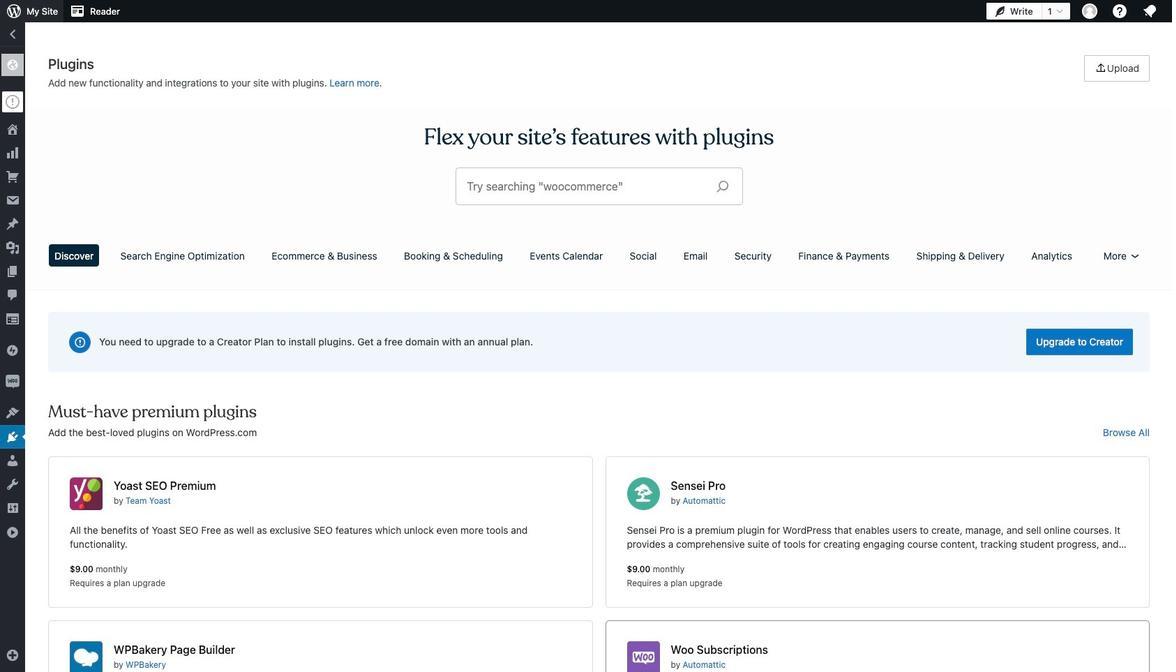 Task type: describe. For each thing, give the bounding box(es) containing it.
open search image
[[705, 177, 740, 196]]

manage your notifications image
[[1142, 3, 1159, 20]]

help image
[[1112, 3, 1129, 20]]



Task type: vqa. For each thing, say whether or not it's contained in the screenshot.
'close search' Image
no



Task type: locate. For each thing, give the bounding box(es) containing it.
0 vertical spatial img image
[[6, 343, 20, 357]]

main content
[[43, 55, 1155, 672]]

Search search field
[[467, 168, 705, 205]]

1 img image from the top
[[6, 343, 20, 357]]

my profile image
[[1083, 3, 1098, 19]]

None search field
[[456, 168, 742, 205]]

2 img image from the top
[[6, 375, 20, 389]]

plugin icon image
[[70, 477, 103, 510], [627, 477, 660, 510], [70, 642, 103, 672], [627, 642, 660, 672]]

img image
[[6, 343, 20, 357], [6, 375, 20, 389]]

1 vertical spatial img image
[[6, 375, 20, 389]]



